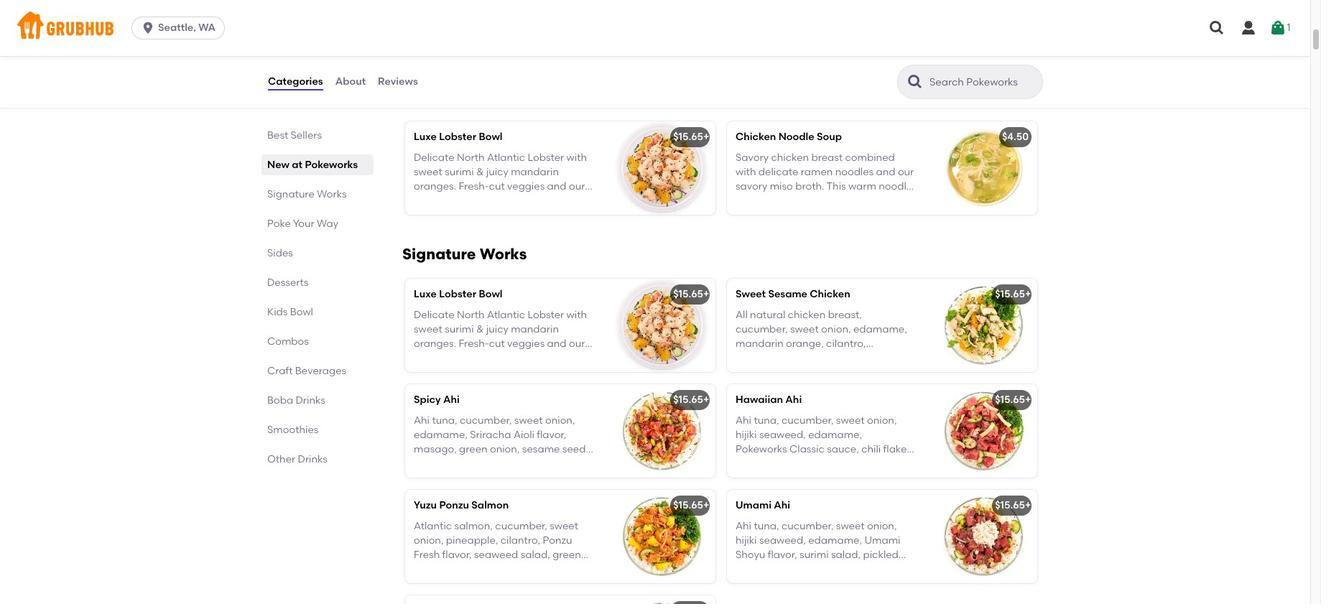 Task type: vqa. For each thing, say whether or not it's contained in the screenshot.
bag:
no



Task type: describe. For each thing, give the bounding box(es) containing it.
best
[[267, 129, 288, 142]]

edamame,
[[414, 429, 468, 441]]

0 horizontal spatial new at pokeworks
[[267, 159, 358, 171]]

umami
[[736, 500, 772, 512]]

savory chicken breast combined with delicate ramen noodles and our savory miso broth. this warm noodle soup is garnished with green onions.
[[736, 151, 915, 207]]

served for seeds,
[[547, 458, 579, 470]]

wa
[[199, 22, 216, 34]]

lobster for at
[[439, 131, 477, 143]]

desserts
[[267, 277, 309, 289]]

chicken noodle soup
[[736, 131, 842, 143]]

+ for luxe lobster bowl image for new at pokeworks
[[704, 131, 710, 143]]

miso
[[770, 181, 793, 193]]

1 vertical spatial at
[[292, 159, 303, 171]]

white for shredded
[[484, 473, 511, 485]]

2 vertical spatial bowl
[[290, 306, 313, 318]]

craft
[[267, 365, 293, 377]]

green inside savory chicken breast combined with delicate ramen noodles and our savory miso broth. this warm noodle soup is garnished with green onions.
[[846, 195, 875, 207]]

seeds, inside atlantic salmon, cucumber, sweet onion, pineapple, cilantro, ponzu fresh flavor, seaweed salad, green onion, sesame seeds, onion crisps served over a bowl of white rice.
[[487, 564, 517, 576]]

+ for hawaiian ahi image at the right of page
[[1026, 394, 1032, 406]]

0 vertical spatial at
[[440, 88, 457, 106]]

crisps
[[549, 564, 578, 576]]

1 svg image from the left
[[1209, 19, 1226, 37]]

sesame inside atlantic salmon, cucumber, sweet onion, pineapple, cilantro, ponzu fresh flavor, seaweed salad, green onion, sesame seeds, onion crisps served over a bowl of white rice.
[[446, 564, 484, 576]]

broth.
[[796, 181, 825, 193]]

ahi inside 'ahi tuna, cucumber, sweet onion, edamame, sriracha aioli flavor, masago, green onion, sesame seeds, onion crisps, shredded nori served over a bowl of white rice.'
[[414, 414, 430, 427]]

white for onion
[[519, 579, 546, 591]]

rice. for crisps
[[548, 579, 569, 591]]

1 vertical spatial works
[[480, 245, 527, 263]]

+ for sweet sesame chicken image
[[1026, 288, 1032, 301]]

salad,
[[521, 549, 551, 562]]

0 vertical spatial with
[[736, 166, 757, 178]]

seattle, wa button
[[132, 17, 231, 40]]

$15.65 for umami ahi image
[[996, 500, 1026, 512]]

$15.65 for sweet sesame chicken image
[[996, 288, 1026, 301]]

svg image inside 1 button
[[1271, 19, 1288, 37]]

ramen
[[801, 166, 833, 178]]

your
[[293, 218, 315, 230]]

cucumber, for cilantro,
[[496, 520, 548, 532]]

best sellers
[[267, 129, 322, 142]]

bowl for at
[[479, 131, 503, 143]]

hawaiian
[[736, 394, 784, 406]]

onion inside 'ahi tuna, cucumber, sweet onion, edamame, sriracha aioli flavor, masago, green onion, sesame seeds, onion crisps, shredded nori served over a bowl of white rice.'
[[414, 458, 441, 470]]

1 vertical spatial with
[[823, 195, 844, 207]]

bowl for seeds,
[[481, 579, 505, 591]]

boba drinks
[[267, 395, 326, 407]]

luxe lobster bowl for works
[[414, 288, 503, 301]]

lobster for works
[[439, 288, 477, 301]]

1 vertical spatial new
[[267, 159, 290, 171]]

+ for umami ahi image
[[1026, 500, 1032, 512]]

soup
[[736, 195, 760, 207]]

search icon image
[[907, 73, 924, 91]]

kids
[[267, 306, 288, 318]]

chicken noodle soup image
[[930, 122, 1038, 215]]

cucumber, for sriracha
[[460, 414, 512, 427]]

over for sesame
[[449, 579, 470, 591]]

pineapple,
[[446, 535, 498, 547]]

0 vertical spatial signature
[[267, 188, 315, 201]]

spicy
[[414, 394, 441, 406]]

savory
[[736, 181, 768, 193]]

seeds, inside 'ahi tuna, cucumber, sweet onion, edamame, sriracha aioli flavor, masago, green onion, sesame seeds, onion crisps, shredded nori served over a bowl of white rice.'
[[563, 444, 594, 456]]

crisps,
[[444, 458, 475, 470]]

seattle,
[[158, 22, 196, 34]]

spicy ahi image
[[608, 385, 716, 478]]

is
[[762, 195, 769, 207]]

warm
[[849, 181, 877, 193]]

sriracha
[[470, 429, 512, 441]]

$15.65 + for sweet sesame chicken image
[[996, 288, 1032, 301]]

$15.65 for hawaiian ahi image at the right of page
[[996, 394, 1026, 406]]

0 horizontal spatial works
[[317, 188, 347, 201]]

about
[[335, 75, 366, 88]]

luxe lobster bowl for at
[[414, 131, 503, 143]]

poke your way
[[267, 218, 339, 230]]

this
[[827, 181, 847, 193]]

flavor, inside atlantic salmon, cucumber, sweet onion, pineapple, cilantro, ponzu fresh flavor, seaweed salad, green onion, sesame seeds, onion crisps served over a bowl of white rice.
[[443, 549, 472, 562]]

categories button
[[267, 56, 324, 108]]

yuzu
[[414, 500, 437, 512]]

of for seeds,
[[507, 579, 517, 591]]

luxe lobster bowl image for signature works
[[608, 279, 716, 373]]

ahi for spicy ahi
[[443, 394, 460, 406]]

combos
[[267, 336, 309, 348]]

+ for spicy ahi image
[[704, 394, 710, 406]]

our
[[898, 166, 915, 178]]

noodle
[[879, 181, 913, 193]]

drinks for other drinks
[[298, 454, 328, 466]]

atlantic
[[414, 520, 452, 532]]

hawaiian ahi image
[[930, 385, 1038, 478]]

sweet for aioli
[[515, 414, 543, 427]]

of for crisps,
[[472, 473, 482, 485]]

green inside 'ahi tuna, cucumber, sweet onion, edamame, sriracha aioli flavor, masago, green onion, sesame seeds, onion crisps, shredded nori served over a bowl of white rice.'
[[459, 444, 488, 456]]

breast
[[812, 151, 843, 164]]

sweet sesame chicken image
[[930, 279, 1038, 373]]

Search Pokeworks search field
[[929, 75, 1039, 89]]

spicy ahi
[[414, 394, 460, 406]]



Task type: locate. For each thing, give the bounding box(es) containing it.
rice. for nori
[[513, 473, 534, 485]]

craft beverages
[[267, 365, 347, 377]]

0 horizontal spatial flavor,
[[443, 549, 472, 562]]

yuzu ponzu salmon
[[414, 500, 509, 512]]

svg image inside seattle, wa button
[[141, 21, 155, 35]]

chicken right sesame
[[810, 288, 851, 301]]

with
[[736, 166, 757, 178], [823, 195, 844, 207]]

cilantro,
[[501, 535, 541, 547]]

seattle, wa
[[158, 22, 216, 34]]

0 vertical spatial green
[[846, 195, 875, 207]]

2 luxe lobster bowl from the top
[[414, 288, 503, 301]]

white
[[484, 473, 511, 485], [519, 579, 546, 591]]

drinks down 'craft beverages'
[[296, 395, 326, 407]]

bowl
[[447, 473, 470, 485], [481, 579, 505, 591]]

0 vertical spatial flavor,
[[537, 429, 567, 441]]

luxe lobster bowl image
[[608, 122, 716, 215], [608, 279, 716, 373]]

way
[[317, 218, 339, 230]]

of
[[472, 473, 482, 485], [507, 579, 517, 591]]

sesame down pineapple,
[[446, 564, 484, 576]]

0 horizontal spatial sesame
[[446, 564, 484, 576]]

atlantic salmon, cucumber, sweet onion, pineapple, cilantro, ponzu fresh flavor, seaweed salad, green onion, sesame seeds, onion crisps served over a bowl of white rice.
[[414, 520, 581, 591]]

0 vertical spatial cucumber,
[[460, 414, 512, 427]]

lobster
[[439, 131, 477, 143], [439, 288, 477, 301]]

over for onion
[[414, 473, 435, 485]]

new down reviews
[[403, 88, 437, 106]]

a down seaweed
[[472, 579, 479, 591]]

onion down salad, at the left bottom
[[520, 564, 547, 576]]

at down best sellers
[[292, 159, 303, 171]]

0 horizontal spatial pokeworks
[[305, 159, 358, 171]]

boba
[[267, 395, 293, 407]]

onion inside atlantic salmon, cucumber, sweet onion, pineapple, cilantro, ponzu fresh flavor, seaweed salad, green onion, sesame seeds, onion crisps served over a bowl of white rice.
[[520, 564, 547, 576]]

+
[[704, 131, 710, 143], [704, 288, 710, 301], [1026, 288, 1032, 301], [704, 394, 710, 406], [1026, 394, 1032, 406], [704, 500, 710, 512], [1026, 500, 1032, 512]]

2 svg image from the left
[[1271, 19, 1288, 37]]

ponzu up salmon,
[[439, 500, 469, 512]]

1 vertical spatial a
[[472, 579, 479, 591]]

1 vertical spatial over
[[449, 579, 470, 591]]

0 horizontal spatial green
[[459, 444, 488, 456]]

signature
[[267, 188, 315, 201], [403, 245, 476, 263]]

2 horizontal spatial green
[[846, 195, 875, 207]]

tuna,
[[432, 414, 458, 427]]

aioli
[[514, 429, 535, 441]]

noodle
[[779, 131, 815, 143]]

1 horizontal spatial flavor,
[[537, 429, 567, 441]]

2 luxe lobster bowl image from the top
[[608, 279, 716, 373]]

0 vertical spatial new
[[403, 88, 437, 106]]

rice. inside 'ahi tuna, cucumber, sweet onion, edamame, sriracha aioli flavor, masago, green onion, sesame seeds, onion crisps, shredded nori served over a bowl of white rice.'
[[513, 473, 534, 485]]

1 horizontal spatial ponzu
[[543, 535, 572, 547]]

of down seaweed
[[507, 579, 517, 591]]

0 horizontal spatial served
[[414, 579, 446, 591]]

1 horizontal spatial with
[[823, 195, 844, 207]]

and
[[877, 166, 896, 178]]

sweet
[[515, 414, 543, 427], [550, 520, 579, 532]]

reviews
[[378, 75, 418, 88]]

1 vertical spatial green
[[459, 444, 488, 456]]

sweet up the aioli
[[515, 414, 543, 427]]

ahi tuna, cucumber, sweet onion, edamame, sriracha aioli flavor, masago, green onion, sesame seeds, onion crisps, shredded nori served over a bowl of white rice.
[[414, 414, 594, 485]]

served inside atlantic salmon, cucumber, sweet onion, pineapple, cilantro, ponzu fresh flavor, seaweed salad, green onion, sesame seeds, onion crisps served over a bowl of white rice.
[[414, 579, 446, 591]]

served right nori
[[547, 458, 579, 470]]

about button
[[335, 56, 367, 108]]

ponzu up salad, at the left bottom
[[543, 535, 572, 547]]

green down warm
[[846, 195, 875, 207]]

svg image
[[1209, 19, 1226, 37], [1271, 19, 1288, 37]]

0 vertical spatial ponzu
[[439, 500, 469, 512]]

sellers
[[291, 129, 322, 142]]

rice. inside atlantic salmon, cucumber, sweet onion, pineapple, cilantro, ponzu fresh flavor, seaweed salad, green onion, sesame seeds, onion crisps served over a bowl of white rice.
[[548, 579, 569, 591]]

white down shredded
[[484, 473, 511, 485]]

1 horizontal spatial of
[[507, 579, 517, 591]]

over inside 'ahi tuna, cucumber, sweet onion, edamame, sriracha aioli flavor, masago, green onion, sesame seeds, onion crisps, shredded nori served over a bowl of white rice.'
[[414, 473, 435, 485]]

yuzu ponzu salmon image
[[608, 490, 716, 584]]

$15.65 + for hawaiian ahi image at the right of page
[[996, 394, 1032, 406]]

salmon
[[472, 500, 509, 512]]

1 horizontal spatial white
[[519, 579, 546, 591]]

reviews button
[[377, 56, 419, 108]]

1 horizontal spatial svg image
[[1241, 19, 1258, 37]]

onion,
[[546, 414, 575, 427], [490, 444, 520, 456], [414, 535, 444, 547], [414, 564, 444, 576]]

$15.65 for spicy ahi image
[[674, 394, 704, 406]]

0 horizontal spatial over
[[414, 473, 435, 485]]

0 horizontal spatial with
[[736, 166, 757, 178]]

a
[[437, 473, 444, 485], [472, 579, 479, 591]]

1 horizontal spatial bowl
[[481, 579, 505, 591]]

luxe for signature
[[414, 288, 437, 301]]

ahi right "umami"
[[774, 500, 791, 512]]

cucumber, inside 'ahi tuna, cucumber, sweet onion, edamame, sriracha aioli flavor, masago, green onion, sesame seeds, onion crisps, shredded nori served over a bowl of white rice.'
[[460, 414, 512, 427]]

1 vertical spatial onion
[[520, 564, 547, 576]]

0 horizontal spatial ponzu
[[439, 500, 469, 512]]

of inside atlantic salmon, cucumber, sweet onion, pineapple, cilantro, ponzu fresh flavor, seaweed salad, green onion, sesame seeds, onion crisps served over a bowl of white rice.
[[507, 579, 517, 591]]

rice. down nori
[[513, 473, 534, 485]]

other drinks
[[267, 454, 328, 466]]

1 horizontal spatial green
[[553, 549, 581, 562]]

white inside atlantic salmon, cucumber, sweet onion, pineapple, cilantro, ponzu fresh flavor, seaweed salad, green onion, sesame seeds, onion crisps served over a bowl of white rice.
[[519, 579, 546, 591]]

0 vertical spatial white
[[484, 473, 511, 485]]

drinks right other
[[298, 454, 328, 466]]

soup
[[817, 131, 842, 143]]

masago,
[[414, 444, 457, 456]]

noodles
[[836, 166, 874, 178]]

1 horizontal spatial new at pokeworks
[[403, 88, 542, 106]]

kids bowl
[[267, 306, 313, 318]]

1 horizontal spatial served
[[547, 458, 579, 470]]

1 horizontal spatial sweet
[[550, 520, 579, 532]]

seeds,
[[563, 444, 594, 456], [487, 564, 517, 576]]

flavor, down pineapple,
[[443, 549, 472, 562]]

1 luxe lobster bowl image from the top
[[608, 122, 716, 215]]

0 horizontal spatial bowl
[[447, 473, 470, 485]]

1 horizontal spatial chicken
[[810, 288, 851, 301]]

sweet
[[736, 288, 766, 301]]

beverages
[[295, 365, 347, 377]]

1 horizontal spatial signature
[[403, 245, 476, 263]]

a down "crisps,"
[[437, 473, 444, 485]]

$4.50
[[1003, 131, 1029, 143]]

salmon,
[[455, 520, 493, 532]]

0 vertical spatial seeds,
[[563, 444, 594, 456]]

sesame inside 'ahi tuna, cucumber, sweet onion, edamame, sriracha aioli flavor, masago, green onion, sesame seeds, onion crisps, shredded nori served over a bowl of white rice.'
[[522, 444, 560, 456]]

bowl down "crisps,"
[[447, 473, 470, 485]]

0 vertical spatial new at pokeworks
[[403, 88, 542, 106]]

svg image left 1 button
[[1241, 19, 1258, 37]]

0 horizontal spatial new
[[267, 159, 290, 171]]

0 horizontal spatial white
[[484, 473, 511, 485]]

sweet shoyu tofu (v) image
[[608, 596, 716, 605]]

sweet up salad, at the left bottom
[[550, 520, 579, 532]]

of inside 'ahi tuna, cucumber, sweet onion, edamame, sriracha aioli flavor, masago, green onion, sesame seeds, onion crisps, shredded nori served over a bowl of white rice.'
[[472, 473, 482, 485]]

a inside atlantic salmon, cucumber, sweet onion, pineapple, cilantro, ponzu fresh flavor, seaweed salad, green onion, sesame seeds, onion crisps served over a bowl of white rice.
[[472, 579, 479, 591]]

of down "crisps,"
[[472, 473, 482, 485]]

1 horizontal spatial rice.
[[548, 579, 569, 591]]

1 horizontal spatial works
[[480, 245, 527, 263]]

chicken
[[772, 151, 809, 164]]

ahi up tuna,
[[443, 394, 460, 406]]

bowl inside 'ahi tuna, cucumber, sweet onion, edamame, sriracha aioli flavor, masago, green onion, sesame seeds, onion crisps, shredded nori served over a bowl of white rice.'
[[447, 473, 470, 485]]

1 horizontal spatial sesame
[[522, 444, 560, 456]]

$15.65 + for yuzu ponzu salmon image
[[674, 500, 710, 512]]

+ for signature works luxe lobster bowl image
[[704, 288, 710, 301]]

rice. down crisps
[[548, 579, 569, 591]]

0 vertical spatial pokeworks
[[460, 88, 542, 106]]

chicken
[[736, 131, 777, 143], [810, 288, 851, 301]]

1 horizontal spatial a
[[472, 579, 479, 591]]

svg image left "seattle,"
[[141, 21, 155, 35]]

1 vertical spatial pokeworks
[[305, 159, 358, 171]]

0 vertical spatial sweet
[[515, 414, 543, 427]]

1 luxe lobster bowl from the top
[[414, 131, 503, 143]]

1 vertical spatial flavor,
[[443, 549, 472, 562]]

bowl for works
[[479, 288, 503, 301]]

new
[[403, 88, 437, 106], [267, 159, 290, 171]]

smoothies
[[267, 424, 319, 436]]

ponzu inside atlantic salmon, cucumber, sweet onion, pineapple, cilantro, ponzu fresh flavor, seaweed salad, green onion, sesame seeds, onion crisps served over a bowl of white rice.
[[543, 535, 572, 547]]

new down best
[[267, 159, 290, 171]]

0 horizontal spatial seeds,
[[487, 564, 517, 576]]

1 lobster from the top
[[439, 131, 477, 143]]

cucumber, inside atlantic salmon, cucumber, sweet onion, pineapple, cilantro, ponzu fresh flavor, seaweed salad, green onion, sesame seeds, onion crisps served over a bowl of white rice.
[[496, 520, 548, 532]]

green up crisps
[[553, 549, 581, 562]]

with up savory
[[736, 166, 757, 178]]

ahi
[[443, 394, 460, 406], [786, 394, 802, 406], [414, 414, 430, 427], [774, 500, 791, 512]]

luxe for new
[[414, 131, 437, 143]]

1 vertical spatial signature works
[[403, 245, 527, 263]]

0 vertical spatial lobster
[[439, 131, 477, 143]]

fresh
[[414, 549, 440, 562]]

hawaiian ahi
[[736, 394, 802, 406]]

2 lobster from the top
[[439, 288, 477, 301]]

over inside atlantic salmon, cucumber, sweet onion, pineapple, cilantro, ponzu fresh flavor, seaweed salad, green onion, sesame seeds, onion crisps served over a bowl of white rice.
[[449, 579, 470, 591]]

delicate
[[759, 166, 799, 178]]

categories
[[268, 75, 323, 88]]

0 vertical spatial onion
[[414, 458, 441, 470]]

bowl for crisps,
[[447, 473, 470, 485]]

onions.
[[877, 195, 911, 207]]

0 horizontal spatial at
[[292, 159, 303, 171]]

1 vertical spatial bowl
[[481, 579, 505, 591]]

svg image
[[1241, 19, 1258, 37], [141, 21, 155, 35]]

0 vertical spatial drinks
[[296, 395, 326, 407]]

0 horizontal spatial rice.
[[513, 473, 534, 485]]

1 vertical spatial of
[[507, 579, 517, 591]]

nori
[[526, 458, 545, 470]]

served for onion,
[[414, 579, 446, 591]]

drinks for boba drinks
[[296, 395, 326, 407]]

0 vertical spatial works
[[317, 188, 347, 201]]

ahi right hawaiian
[[786, 394, 802, 406]]

a for onion
[[437, 473, 444, 485]]

1 horizontal spatial onion
[[520, 564, 547, 576]]

over up yuzu
[[414, 473, 435, 485]]

sweet sesame chicken
[[736, 288, 851, 301]]

ahi for umami ahi
[[774, 500, 791, 512]]

sweet inside 'ahi tuna, cucumber, sweet onion, edamame, sriracha aioli flavor, masago, green onion, sesame seeds, onion crisps, shredded nori served over a bowl of white rice.'
[[515, 414, 543, 427]]

0 horizontal spatial a
[[437, 473, 444, 485]]

flavor, right the aioli
[[537, 429, 567, 441]]

cucumber, up sriracha
[[460, 414, 512, 427]]

0 vertical spatial signature works
[[267, 188, 347, 201]]

sesame
[[769, 288, 808, 301]]

1 vertical spatial cucumber,
[[496, 520, 548, 532]]

sides
[[267, 247, 293, 260]]

1 vertical spatial seeds,
[[487, 564, 517, 576]]

0 vertical spatial bowl
[[479, 131, 503, 143]]

at right "reviews" button
[[440, 88, 457, 106]]

0 vertical spatial luxe
[[414, 131, 437, 143]]

0 horizontal spatial svg image
[[141, 21, 155, 35]]

luxe
[[414, 131, 437, 143], [414, 288, 437, 301]]

green inside atlantic salmon, cucumber, sweet onion, pineapple, cilantro, ponzu fresh flavor, seaweed salad, green onion, sesame seeds, onion crisps served over a bowl of white rice.
[[553, 549, 581, 562]]

1 horizontal spatial seeds,
[[563, 444, 594, 456]]

1 vertical spatial signature
[[403, 245, 476, 263]]

umami ahi image
[[930, 490, 1038, 584]]

0 horizontal spatial sweet
[[515, 414, 543, 427]]

white down salad, at the left bottom
[[519, 579, 546, 591]]

sweet for ponzu
[[550, 520, 579, 532]]

0 vertical spatial rice.
[[513, 473, 534, 485]]

0 vertical spatial luxe lobster bowl image
[[608, 122, 716, 215]]

seaweed
[[474, 549, 519, 562]]

white inside 'ahi tuna, cucumber, sweet onion, edamame, sriracha aioli flavor, masago, green onion, sesame seeds, onion crisps, shredded nori served over a bowl of white rice.'
[[484, 473, 511, 485]]

savory
[[736, 151, 769, 164]]

1 horizontal spatial pokeworks
[[460, 88, 542, 106]]

$15.65 for yuzu ponzu salmon image
[[674, 500, 704, 512]]

garnished
[[772, 195, 821, 207]]

$15.65
[[674, 131, 704, 143], [674, 288, 704, 301], [996, 288, 1026, 301], [674, 394, 704, 406], [996, 394, 1026, 406], [674, 500, 704, 512], [996, 500, 1026, 512]]

chicken up "savory"
[[736, 131, 777, 143]]

green
[[846, 195, 875, 207], [459, 444, 488, 456], [553, 549, 581, 562]]

2 luxe from the top
[[414, 288, 437, 301]]

1 vertical spatial luxe
[[414, 288, 437, 301]]

ahi for hawaiian ahi
[[786, 394, 802, 406]]

$15.65 + for umami ahi image
[[996, 500, 1032, 512]]

1 vertical spatial sesame
[[446, 564, 484, 576]]

cucumber,
[[460, 414, 512, 427], [496, 520, 548, 532]]

$15.65 + for spicy ahi image
[[674, 394, 710, 406]]

sweet inside atlantic salmon, cucumber, sweet onion, pineapple, cilantro, ponzu fresh flavor, seaweed salad, green onion, sesame seeds, onion crisps served over a bowl of white rice.
[[550, 520, 579, 532]]

0 vertical spatial a
[[437, 473, 444, 485]]

1 horizontal spatial at
[[440, 88, 457, 106]]

sesame
[[522, 444, 560, 456], [446, 564, 484, 576]]

luxe lobster bowl image for new at pokeworks
[[608, 122, 716, 215]]

flavor, inside 'ahi tuna, cucumber, sweet onion, edamame, sriracha aioli flavor, masago, green onion, sesame seeds, onion crisps, shredded nori served over a bowl of white rice.'
[[537, 429, 567, 441]]

1 vertical spatial rice.
[[548, 579, 569, 591]]

bowl
[[479, 131, 503, 143], [479, 288, 503, 301], [290, 306, 313, 318]]

cucumber, up cilantro,
[[496, 520, 548, 532]]

a inside 'ahi tuna, cucumber, sweet onion, edamame, sriracha aioli flavor, masago, green onion, sesame seeds, onion crisps, shredded nori served over a bowl of white rice.'
[[437, 473, 444, 485]]

combined
[[846, 151, 896, 164]]

1 vertical spatial lobster
[[439, 288, 477, 301]]

1 luxe from the top
[[414, 131, 437, 143]]

luxe lobster bowl
[[414, 131, 503, 143], [414, 288, 503, 301]]

green up "crisps,"
[[459, 444, 488, 456]]

2 vertical spatial green
[[553, 549, 581, 562]]

with down this
[[823, 195, 844, 207]]

1 horizontal spatial signature works
[[403, 245, 527, 263]]

0 vertical spatial chicken
[[736, 131, 777, 143]]

flavor,
[[537, 429, 567, 441], [443, 549, 472, 562]]

0 vertical spatial of
[[472, 473, 482, 485]]

served down fresh
[[414, 579, 446, 591]]

1 vertical spatial sweet
[[550, 520, 579, 532]]

signature works
[[267, 188, 347, 201], [403, 245, 527, 263]]

1 horizontal spatial over
[[449, 579, 470, 591]]

bowl down seaweed
[[481, 579, 505, 591]]

poke
[[267, 218, 291, 230]]

+ for yuzu ponzu salmon image
[[704, 500, 710, 512]]

sesame up nori
[[522, 444, 560, 456]]

1 horizontal spatial new
[[403, 88, 437, 106]]

drinks
[[296, 395, 326, 407], [298, 454, 328, 466]]

1 vertical spatial luxe lobster bowl image
[[608, 279, 716, 373]]

onion down masago,
[[414, 458, 441, 470]]

0 vertical spatial served
[[547, 458, 579, 470]]

0 vertical spatial over
[[414, 473, 435, 485]]

ponzu
[[439, 500, 469, 512], [543, 535, 572, 547]]

bowl inside atlantic salmon, cucumber, sweet onion, pineapple, cilantro, ponzu fresh flavor, seaweed salad, green onion, sesame seeds, onion crisps served over a bowl of white rice.
[[481, 579, 505, 591]]

0 vertical spatial luxe lobster bowl
[[414, 131, 503, 143]]

1 vertical spatial chicken
[[810, 288, 851, 301]]

0 horizontal spatial of
[[472, 473, 482, 485]]

rice.
[[513, 473, 534, 485], [548, 579, 569, 591]]

other
[[267, 454, 296, 466]]

a for sesame
[[472, 579, 479, 591]]

main navigation navigation
[[0, 0, 1311, 56]]

over down pineapple,
[[449, 579, 470, 591]]

0 horizontal spatial onion
[[414, 458, 441, 470]]

1
[[1288, 21, 1291, 34]]

works
[[317, 188, 347, 201], [480, 245, 527, 263]]

ahi down spicy
[[414, 414, 430, 427]]

served inside 'ahi tuna, cucumber, sweet onion, edamame, sriracha aioli flavor, masago, green onion, sesame seeds, onion crisps, shredded nori served over a bowl of white rice.'
[[547, 458, 579, 470]]

1 vertical spatial ponzu
[[543, 535, 572, 547]]

0 vertical spatial bowl
[[447, 473, 470, 485]]

$15.65 +
[[674, 131, 710, 143], [674, 288, 710, 301], [996, 288, 1032, 301], [674, 394, 710, 406], [996, 394, 1032, 406], [674, 500, 710, 512], [996, 500, 1032, 512]]

1 button
[[1271, 15, 1291, 41]]

umami ahi
[[736, 500, 791, 512]]

1 vertical spatial drinks
[[298, 454, 328, 466]]

shredded
[[477, 458, 524, 470]]



